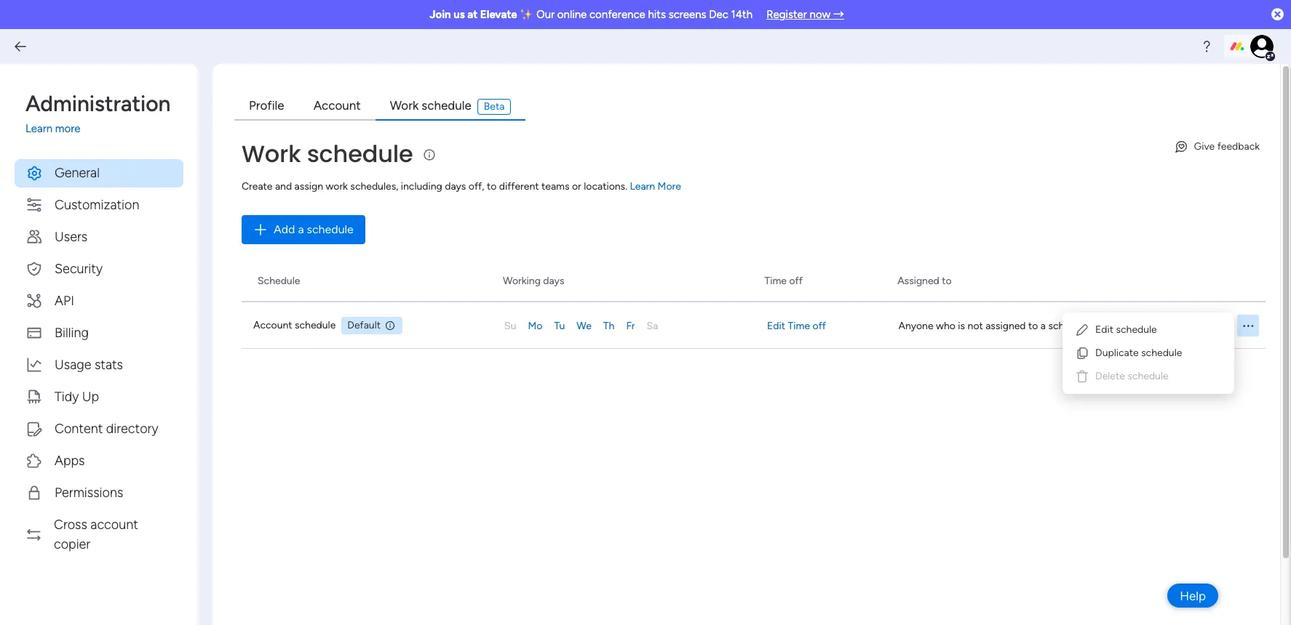 Task type: describe. For each thing, give the bounding box(es) containing it.
usage
[[55, 357, 91, 373]]

content directory
[[55, 421, 158, 437]]

menu menu
[[1068, 319, 1229, 389]]

anyone
[[899, 320, 933, 332]]

copier
[[54, 537, 90, 553]]

grid containing schedule
[[239, 262, 1266, 626]]

off inside button
[[813, 320, 826, 332]]

back to workspace image
[[13, 39, 28, 54]]

administration
[[25, 91, 171, 117]]

security
[[55, 261, 103, 277]]

time off
[[765, 275, 803, 287]]

more
[[55, 122, 80, 135]]

2 vertical spatial to
[[1028, 320, 1038, 332]]

users button
[[15, 223, 183, 251]]

more
[[658, 180, 681, 193]]

learn inside administration learn more
[[25, 122, 52, 135]]

help
[[1180, 589, 1206, 604]]

14th
[[731, 8, 753, 21]]

register
[[766, 8, 807, 21]]

cross
[[54, 517, 87, 533]]

general
[[55, 165, 100, 181]]

anyone who is not assigned to a schedule
[[899, 320, 1089, 332]]

1 vertical spatial learn
[[630, 180, 655, 193]]

sa
[[647, 320, 658, 332]]

apps button
[[15, 447, 183, 476]]

and
[[275, 180, 292, 193]]

tu
[[554, 320, 565, 332]]

create and assign work schedules, including days off, to different teams or locations. learn more
[[242, 180, 681, 193]]

duplicate
[[1095, 347, 1139, 360]]

locations.
[[584, 180, 627, 193]]

mo
[[528, 320, 543, 332]]

1 horizontal spatial days
[[543, 275, 564, 287]]

✨
[[520, 8, 534, 21]]

0 vertical spatial work schedule
[[390, 98, 471, 113]]

our
[[536, 8, 555, 21]]

users
[[55, 229, 87, 245]]

delete schedule
[[1095, 370, 1169, 383]]

th
[[603, 320, 615, 332]]

permissions button
[[15, 479, 183, 508]]

working
[[503, 275, 541, 287]]

duplicate schedule image
[[1075, 346, 1090, 361]]

add a schedule
[[274, 222, 354, 236]]

schedule up duplicate schedule image
[[1048, 320, 1089, 332]]

api
[[55, 293, 74, 309]]

1 vertical spatial work schedule
[[242, 137, 413, 170]]

up
[[82, 389, 99, 405]]

cross account copier button
[[15, 511, 183, 559]]

account schedule
[[253, 319, 336, 332]]

schedules,
[[350, 180, 398, 193]]

assign
[[294, 180, 323, 193]]

at
[[467, 8, 478, 21]]

edit schedule image
[[1075, 323, 1090, 338]]

profile link
[[234, 93, 299, 120]]

schedule up schedules,
[[307, 137, 413, 170]]

default element
[[342, 317, 402, 334]]

time inside button
[[788, 320, 810, 332]]

0 horizontal spatial off
[[789, 275, 803, 287]]

give
[[1194, 140, 1215, 152]]

conference
[[589, 8, 645, 21]]

1 vertical spatial a
[[1041, 320, 1046, 332]]

0 vertical spatial work
[[390, 98, 419, 113]]

edit time off
[[767, 320, 826, 332]]

duplicate schedule menu item
[[1068, 342, 1229, 365]]

0 horizontal spatial days
[[445, 180, 466, 193]]

content
[[55, 421, 103, 437]]

schedule down duplicate schedule "menu item"
[[1128, 370, 1169, 383]]

or
[[572, 180, 581, 193]]

add a schedule button
[[242, 215, 365, 244]]

stats
[[95, 357, 123, 373]]

edit schedule
[[1095, 324, 1157, 336]]



Task type: locate. For each thing, give the bounding box(es) containing it.
help button
[[1168, 584, 1218, 608]]

0 horizontal spatial learn
[[25, 122, 52, 135]]

add
[[274, 222, 295, 236]]

feedback
[[1217, 140, 1260, 152]]

fr
[[626, 320, 635, 332]]

0 vertical spatial to
[[487, 180, 497, 193]]

elevate
[[480, 8, 517, 21]]

customization
[[55, 197, 139, 213]]

general button
[[15, 159, 183, 187]]

different
[[499, 180, 539, 193]]

learn more link
[[25, 121, 183, 137]]

work schedule up work
[[242, 137, 413, 170]]

grid
[[239, 262, 1266, 626]]

days right working
[[543, 275, 564, 287]]

billing
[[55, 325, 89, 341]]

work up and
[[242, 137, 301, 170]]

hits
[[648, 8, 666, 21]]

schedule up duplicate schedule on the bottom right of page
[[1116, 324, 1157, 336]]

row down time off
[[242, 302, 1266, 349]]

api button
[[15, 287, 183, 316]]

tidy up button
[[15, 383, 183, 412]]

not
[[968, 320, 983, 332]]

edit right edit schedule "image" at right bottom
[[1095, 324, 1114, 336]]

time
[[765, 275, 787, 287], [788, 320, 810, 332]]

a right add at the left of page
[[298, 222, 304, 236]]

usage stats button
[[15, 351, 183, 380]]

delete schedule image
[[1075, 370, 1090, 384]]

delete schedule menu item
[[1068, 365, 1229, 389]]

tidy up
[[55, 389, 99, 405]]

security button
[[15, 255, 183, 283]]

default
[[347, 319, 381, 332]]

who
[[936, 320, 956, 332]]

is
[[958, 320, 965, 332]]

register now → link
[[766, 8, 844, 21]]

a right assigned
[[1041, 320, 1046, 332]]

0 vertical spatial a
[[298, 222, 304, 236]]

1 horizontal spatial time
[[788, 320, 810, 332]]

row containing account schedule
[[242, 302, 1266, 349]]

0 horizontal spatial edit
[[767, 320, 785, 332]]

edit for edit time off
[[767, 320, 785, 332]]

delete
[[1095, 370, 1125, 383]]

account link
[[299, 93, 375, 120]]

jacob simon image
[[1250, 35, 1274, 58]]

to right off,
[[487, 180, 497, 193]]

permissions
[[55, 485, 123, 501]]

duplicate schedule
[[1095, 347, 1182, 360]]

dec
[[709, 8, 728, 21]]

account right profile
[[313, 98, 361, 113]]

0 horizontal spatial a
[[298, 222, 304, 236]]

tidy
[[55, 389, 79, 405]]

1 horizontal spatial off
[[813, 320, 826, 332]]

time down time off
[[788, 320, 810, 332]]

account down the schedule
[[253, 319, 292, 332]]

to right assigned
[[1028, 320, 1038, 332]]

learn
[[25, 122, 52, 135], [630, 180, 655, 193]]

give feedback
[[1194, 140, 1260, 152]]

off,
[[469, 180, 484, 193]]

edit time off button
[[767, 318, 899, 333]]

profile
[[249, 98, 284, 113]]

row containing schedule
[[239, 262, 1266, 302]]

schedule inside button
[[307, 222, 354, 236]]

time up edit time off
[[765, 275, 787, 287]]

learn more link
[[630, 180, 681, 193]]

assigned
[[986, 320, 1026, 332]]

learn left more
[[630, 180, 655, 193]]

days left off,
[[445, 180, 466, 193]]

schedule
[[258, 275, 300, 287]]

0 vertical spatial off
[[789, 275, 803, 287]]

1 horizontal spatial a
[[1041, 320, 1046, 332]]

teams
[[541, 180, 570, 193]]

schedule
[[422, 98, 471, 113], [307, 137, 413, 170], [307, 222, 354, 236], [295, 319, 336, 332], [1048, 320, 1089, 332], [1116, 324, 1157, 336], [1141, 347, 1182, 360], [1128, 370, 1169, 383]]

row up edit time off
[[239, 262, 1266, 302]]

edit schedule menu item
[[1068, 319, 1229, 342]]

→
[[833, 8, 844, 21]]

1 horizontal spatial edit
[[1095, 324, 1114, 336]]

work
[[326, 180, 348, 193]]

1 vertical spatial work
[[242, 137, 301, 170]]

now
[[810, 8, 831, 21]]

help image
[[1199, 39, 1214, 54]]

0 vertical spatial learn
[[25, 122, 52, 135]]

1 horizontal spatial to
[[942, 275, 952, 287]]

1 horizontal spatial account
[[313, 98, 361, 113]]

apps
[[55, 453, 85, 469]]

directory
[[106, 421, 158, 437]]

1 horizontal spatial learn
[[630, 180, 655, 193]]

1 vertical spatial to
[[942, 275, 952, 287]]

customization button
[[15, 191, 183, 219]]

0 horizontal spatial work
[[242, 137, 301, 170]]

work right account link
[[390, 98, 419, 113]]

2 horizontal spatial to
[[1028, 320, 1038, 332]]

give feedback button
[[1168, 135, 1266, 158]]

schedule down work
[[307, 222, 354, 236]]

account
[[313, 98, 361, 113], [253, 319, 292, 332]]

work schedule left beta
[[390, 98, 471, 113]]

a inside button
[[298, 222, 304, 236]]

join
[[430, 8, 451, 21]]

us
[[454, 8, 465, 21]]

1 vertical spatial days
[[543, 275, 564, 287]]

1 vertical spatial account
[[253, 319, 292, 332]]

1 vertical spatial time
[[788, 320, 810, 332]]

register now →
[[766, 8, 844, 21]]

0 vertical spatial days
[[445, 180, 466, 193]]

administration learn more
[[25, 91, 171, 135]]

1 horizontal spatial work
[[390, 98, 419, 113]]

schedule inside "menu item"
[[1141, 347, 1182, 360]]

schedule left default
[[295, 319, 336, 332]]

edit inside menu item
[[1095, 324, 1114, 336]]

0 vertical spatial time
[[765, 275, 787, 287]]

working days
[[503, 275, 564, 287]]

edit down time off
[[767, 320, 785, 332]]

0 vertical spatial account
[[313, 98, 361, 113]]

edit
[[767, 320, 785, 332], [1095, 324, 1114, 336]]

a
[[298, 222, 304, 236], [1041, 320, 1046, 332]]

edit inside button
[[767, 320, 785, 332]]

schedule left beta
[[422, 98, 471, 113]]

1 vertical spatial off
[[813, 320, 826, 332]]

row
[[239, 262, 1266, 302], [242, 302, 1266, 349]]

account for account
[[313, 98, 361, 113]]

account
[[91, 517, 138, 533]]

billing button
[[15, 319, 183, 348]]

0 horizontal spatial time
[[765, 275, 787, 287]]

including
[[401, 180, 442, 193]]

screens
[[669, 8, 706, 21]]

menu image
[[1241, 319, 1255, 333]]

online
[[557, 8, 587, 21]]

account for account schedule
[[253, 319, 292, 332]]

usage stats
[[55, 357, 123, 373]]

we
[[577, 320, 592, 332]]

0 horizontal spatial account
[[253, 319, 292, 332]]

assigned to
[[897, 275, 952, 287]]

to
[[487, 180, 497, 193], [942, 275, 952, 287], [1028, 320, 1038, 332]]

join us at elevate ✨ our online conference hits screens dec 14th
[[430, 8, 753, 21]]

assigned
[[897, 275, 939, 287]]

edit for edit schedule
[[1095, 324, 1114, 336]]

to right the assigned
[[942, 275, 952, 287]]

schedule down "edit schedule" menu item
[[1141, 347, 1182, 360]]

content directory button
[[15, 415, 183, 444]]

beta
[[484, 100, 505, 113]]

0 horizontal spatial to
[[487, 180, 497, 193]]

learn left the more
[[25, 122, 52, 135]]

su
[[504, 320, 516, 332]]



Task type: vqa. For each thing, say whether or not it's contained in the screenshot.
Main in the Workspace selection 'element'
no



